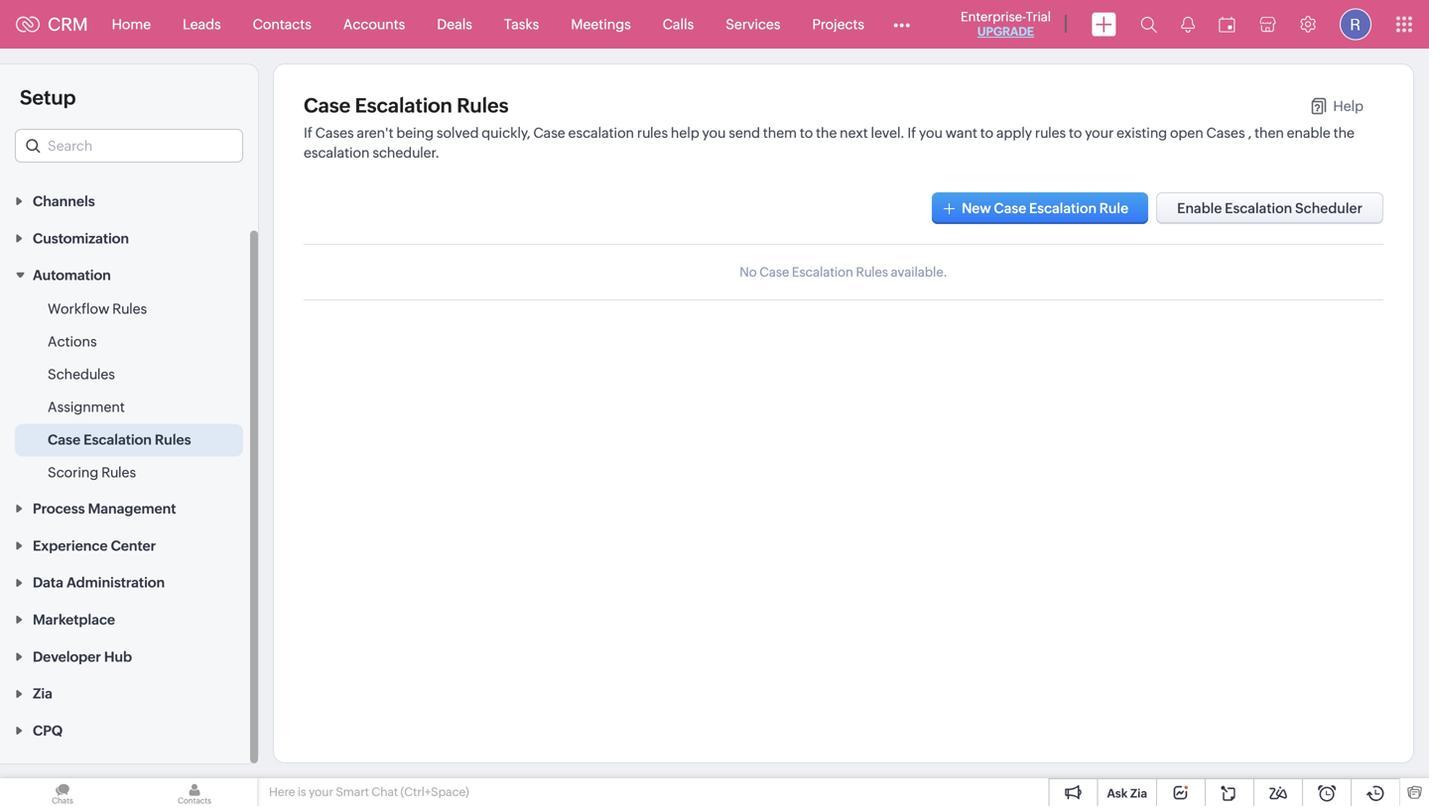 Task type: locate. For each thing, give the bounding box(es) containing it.
aren't
[[357, 125, 394, 141]]

to right apply
[[1069, 125, 1082, 141]]

center
[[111, 538, 156, 554]]

workflow rules link
[[48, 299, 147, 319]]

1 horizontal spatial if
[[908, 125, 916, 141]]

next
[[840, 125, 868, 141]]

0 vertical spatial case escalation rules
[[304, 94, 509, 117]]

escalation left rule on the top
[[1029, 201, 1097, 216]]

case escalation rules
[[304, 94, 509, 117], [48, 432, 191, 448]]

profile image
[[1340, 8, 1372, 40]]

0 vertical spatial escalation
[[568, 125, 634, 141]]

.
[[435, 145, 440, 161]]

help link
[[1312, 98, 1364, 114]]

new case escalation rule
[[962, 201, 1129, 216]]

rules right apply
[[1035, 125, 1066, 141]]

0 horizontal spatial your
[[309, 786, 333, 800]]

zia
[[33, 687, 53, 702], [1130, 788, 1147, 801]]

process management button
[[0, 490, 258, 527]]

enable
[[1287, 125, 1331, 141]]

1 to from the left
[[800, 125, 813, 141]]

case inside automation region
[[48, 432, 80, 448]]

1 horizontal spatial you
[[919, 125, 943, 141]]

1 vertical spatial zia
[[1130, 788, 1147, 801]]

1 vertical spatial escalation
[[304, 145, 370, 161]]

the
[[816, 125, 837, 141], [1334, 125, 1355, 141]]

then
[[1255, 125, 1284, 141]]

cases left 'aren't'
[[315, 125, 354, 141]]

1 vertical spatial case escalation rules
[[48, 432, 191, 448]]

case escalation rules up scoring rules
[[48, 432, 191, 448]]

case right new
[[994, 201, 1027, 216]]

Other Modules field
[[880, 8, 923, 40]]

escalation inside button
[[1029, 201, 1097, 216]]

leads link
[[167, 0, 237, 48]]

case escalation rules inside automation region
[[48, 432, 191, 448]]

1 horizontal spatial zia
[[1130, 788, 1147, 801]]

logo image
[[16, 16, 40, 32]]

zia right ask
[[1130, 788, 1147, 801]]

escalation
[[355, 94, 452, 117], [1029, 201, 1097, 216], [792, 265, 854, 280], [84, 432, 152, 448]]

no
[[740, 265, 757, 280]]

the down help
[[1334, 125, 1355, 141]]

enterprise-trial upgrade
[[961, 9, 1051, 38]]

case escalation rules up being
[[304, 94, 509, 117]]

calendar image
[[1219, 16, 1236, 32]]

to right them
[[800, 125, 813, 141]]

to right want on the right of the page
[[980, 125, 994, 141]]

0 horizontal spatial the
[[816, 125, 837, 141]]

projects
[[812, 16, 865, 32]]

1 horizontal spatial the
[[1334, 125, 1355, 141]]

actions
[[48, 334, 97, 350]]

1 horizontal spatial cases
[[1207, 125, 1245, 141]]

rules
[[637, 125, 668, 141], [1035, 125, 1066, 141]]

if left 'aren't'
[[304, 125, 312, 141]]

actions link
[[48, 332, 97, 352]]

rules left available.
[[856, 265, 888, 280]]

0 horizontal spatial case escalation rules
[[48, 432, 191, 448]]

search element
[[1129, 0, 1169, 49]]

escalation up scoring rules
[[84, 432, 152, 448]]

case right quickly,
[[533, 125, 565, 141]]

administration
[[66, 575, 165, 591]]

case up scoring in the left bottom of the page
[[48, 432, 80, 448]]

data
[[33, 575, 63, 591]]

you
[[702, 125, 726, 141], [919, 125, 943, 141]]

experience center
[[33, 538, 156, 554]]

if cases aren't being solved quickly, case escalation rules help you send them to the next level. if you want to apply rules to your existing open cases , then enable the escalation scheduler .
[[304, 125, 1355, 161]]

deals
[[437, 16, 472, 32]]

is
[[298, 786, 306, 800]]

0 vertical spatial zia
[[33, 687, 53, 702]]

available.
[[891, 265, 948, 280]]

cases left , at the right top
[[1207, 125, 1245, 141]]

0 horizontal spatial to
[[800, 125, 813, 141]]

rules left help on the top left
[[637, 125, 668, 141]]

crm link
[[16, 14, 88, 34]]

your right is on the left of the page
[[309, 786, 333, 800]]

help
[[671, 125, 699, 141]]

escalation inside automation region
[[84, 432, 152, 448]]

zia up 'cpq'
[[33, 687, 53, 702]]

your left existing
[[1085, 125, 1114, 141]]

case
[[304, 94, 351, 117], [533, 125, 565, 141], [994, 201, 1027, 216], [760, 265, 789, 280], [48, 432, 80, 448]]

escalation left help on the top left
[[568, 125, 634, 141]]

open
[[1170, 125, 1204, 141]]

setup
[[20, 86, 76, 109]]

1 cases from the left
[[315, 125, 354, 141]]

if right 'level.'
[[908, 125, 916, 141]]

crm
[[48, 14, 88, 34]]

None button
[[1157, 193, 1384, 224]]

2 rules from the left
[[1035, 125, 1066, 141]]

1 rules from the left
[[637, 125, 668, 141]]

escalation
[[568, 125, 634, 141], [304, 145, 370, 161]]

0 horizontal spatial rules
[[637, 125, 668, 141]]

data administration button
[[0, 564, 258, 601]]

to
[[800, 125, 813, 141], [980, 125, 994, 141], [1069, 125, 1082, 141]]

(ctrl+space)
[[401, 786, 469, 800]]

send
[[729, 125, 760, 141]]

3 to from the left
[[1069, 125, 1082, 141]]

process
[[33, 501, 85, 517]]

1 horizontal spatial your
[[1085, 125, 1114, 141]]

cases
[[315, 125, 354, 141], [1207, 125, 1245, 141]]

experience
[[33, 538, 108, 554]]

rules down automation dropdown button
[[112, 301, 147, 317]]

0 horizontal spatial you
[[702, 125, 726, 141]]

meetings link
[[555, 0, 647, 48]]

2 horizontal spatial to
[[1069, 125, 1082, 141]]

management
[[88, 501, 176, 517]]

None field
[[15, 129, 243, 163]]

2 the from the left
[[1334, 125, 1355, 141]]

your
[[1085, 125, 1114, 141], [309, 786, 333, 800]]

the left 'next'
[[816, 125, 837, 141]]

rules down case escalation rules link
[[101, 465, 136, 481]]

scoring rules
[[48, 465, 136, 481]]

scoring rules link
[[48, 463, 136, 483]]

home
[[112, 16, 151, 32]]

rules
[[457, 94, 509, 117], [856, 265, 888, 280], [112, 301, 147, 317], [155, 432, 191, 448], [101, 465, 136, 481]]

rule
[[1100, 201, 1129, 216]]

0 horizontal spatial escalation
[[304, 145, 370, 161]]

rules up quickly,
[[457, 94, 509, 117]]

you left want on the right of the page
[[919, 125, 943, 141]]

0 horizontal spatial if
[[304, 125, 312, 141]]

case right 'no'
[[760, 265, 789, 280]]

0 horizontal spatial zia
[[33, 687, 53, 702]]

data administration
[[33, 575, 165, 591]]

0 horizontal spatial cases
[[315, 125, 354, 141]]

channels
[[33, 194, 95, 209]]

1 horizontal spatial rules
[[1035, 125, 1066, 141]]

escalation down 'aren't'
[[304, 145, 370, 161]]

existing
[[1117, 125, 1167, 141]]

0 vertical spatial your
[[1085, 125, 1114, 141]]

home link
[[96, 0, 167, 48]]

schedules link
[[48, 365, 115, 385]]

profile element
[[1328, 0, 1384, 48]]

meetings
[[571, 16, 631, 32]]

cpq button
[[0, 712, 258, 749]]

you right help on the top left
[[702, 125, 726, 141]]

rules up management
[[155, 432, 191, 448]]

chats image
[[0, 779, 125, 807]]

smart
[[336, 786, 369, 800]]

1 horizontal spatial to
[[980, 125, 994, 141]]

tasks
[[504, 16, 539, 32]]

case down contacts link
[[304, 94, 351, 117]]



Task type: describe. For each thing, give the bounding box(es) containing it.
them
[[763, 125, 797, 141]]

1 vertical spatial your
[[309, 786, 333, 800]]

cpq
[[33, 724, 63, 740]]

your inside if cases aren't being solved quickly, case escalation rules help you send them to the next level. if you want to apply rules to your existing open cases , then enable the escalation scheduler .
[[1085, 125, 1114, 141]]

new case escalation rule button
[[932, 193, 1149, 224]]

calls
[[663, 16, 694, 32]]

1 if from the left
[[304, 125, 312, 141]]

1 horizontal spatial case escalation rules
[[304, 94, 509, 117]]

automation button
[[0, 256, 258, 293]]

assignment link
[[48, 398, 125, 418]]

developer hub button
[[0, 638, 258, 675]]

,
[[1248, 125, 1252, 141]]

tasks link
[[488, 0, 555, 48]]

here is your smart chat (ctrl+space)
[[269, 786, 469, 800]]

zia inside dropdown button
[[33, 687, 53, 702]]

contacts image
[[132, 779, 257, 807]]

ask zia
[[1107, 788, 1147, 801]]

zia button
[[0, 675, 258, 712]]

experience center button
[[0, 527, 258, 564]]

1 you from the left
[[702, 125, 726, 141]]

escalation up being
[[355, 94, 452, 117]]

accounts link
[[327, 0, 421, 48]]

apply
[[997, 125, 1032, 141]]

solved
[[437, 125, 479, 141]]

scheduler
[[373, 145, 435, 161]]

marketplace
[[33, 612, 115, 628]]

no case escalation rules available.
[[740, 265, 948, 280]]

escalation right 'no'
[[792, 265, 854, 280]]

automation region
[[0, 293, 258, 490]]

being
[[396, 125, 434, 141]]

chat
[[372, 786, 398, 800]]

accounts
[[343, 16, 405, 32]]

schedules
[[48, 367, 115, 383]]

process management
[[33, 501, 176, 517]]

case inside if cases aren't being solved quickly, case escalation rules help you send them to the next level. if you want to apply rules to your existing open cases , then enable the escalation scheduler .
[[533, 125, 565, 141]]

projects link
[[797, 0, 880, 48]]

help
[[1333, 98, 1364, 114]]

signals element
[[1169, 0, 1207, 49]]

search image
[[1141, 16, 1157, 33]]

2 cases from the left
[[1207, 125, 1245, 141]]

2 if from the left
[[908, 125, 916, 141]]

create menu image
[[1092, 12, 1117, 36]]

here
[[269, 786, 295, 800]]

want
[[946, 125, 978, 141]]

1 horizontal spatial escalation
[[568, 125, 634, 141]]

1 the from the left
[[816, 125, 837, 141]]

contacts link
[[237, 0, 327, 48]]

level.
[[871, 125, 905, 141]]

automation
[[33, 268, 111, 284]]

calls link
[[647, 0, 710, 48]]

trial
[[1026, 9, 1051, 24]]

ask
[[1107, 788, 1128, 801]]

signals image
[[1181, 16, 1195, 33]]

customization
[[33, 231, 129, 247]]

services link
[[710, 0, 797, 48]]

customization button
[[0, 219, 258, 256]]

services
[[726, 16, 781, 32]]

deals link
[[421, 0, 488, 48]]

Search text field
[[16, 130, 242, 162]]

2 to from the left
[[980, 125, 994, 141]]

leads
[[183, 16, 221, 32]]

enterprise-
[[961, 9, 1026, 24]]

workflow rules
[[48, 301, 147, 317]]

upgrade
[[978, 25, 1034, 38]]

quickly,
[[482, 125, 531, 141]]

scoring
[[48, 465, 99, 481]]

workflow
[[48, 301, 109, 317]]

case inside button
[[994, 201, 1027, 216]]

case escalation rules link
[[48, 430, 191, 450]]

channels button
[[0, 182, 258, 219]]

2 you from the left
[[919, 125, 943, 141]]

assignment
[[48, 400, 125, 416]]

create menu element
[[1080, 0, 1129, 48]]

marketplace button
[[0, 601, 258, 638]]

developer hub
[[33, 650, 132, 665]]

contacts
[[253, 16, 312, 32]]

developer
[[33, 650, 101, 665]]

new
[[962, 201, 991, 216]]



Task type: vqa. For each thing, say whether or not it's contained in the screenshot.
the Campaign related to Campaign Name
no



